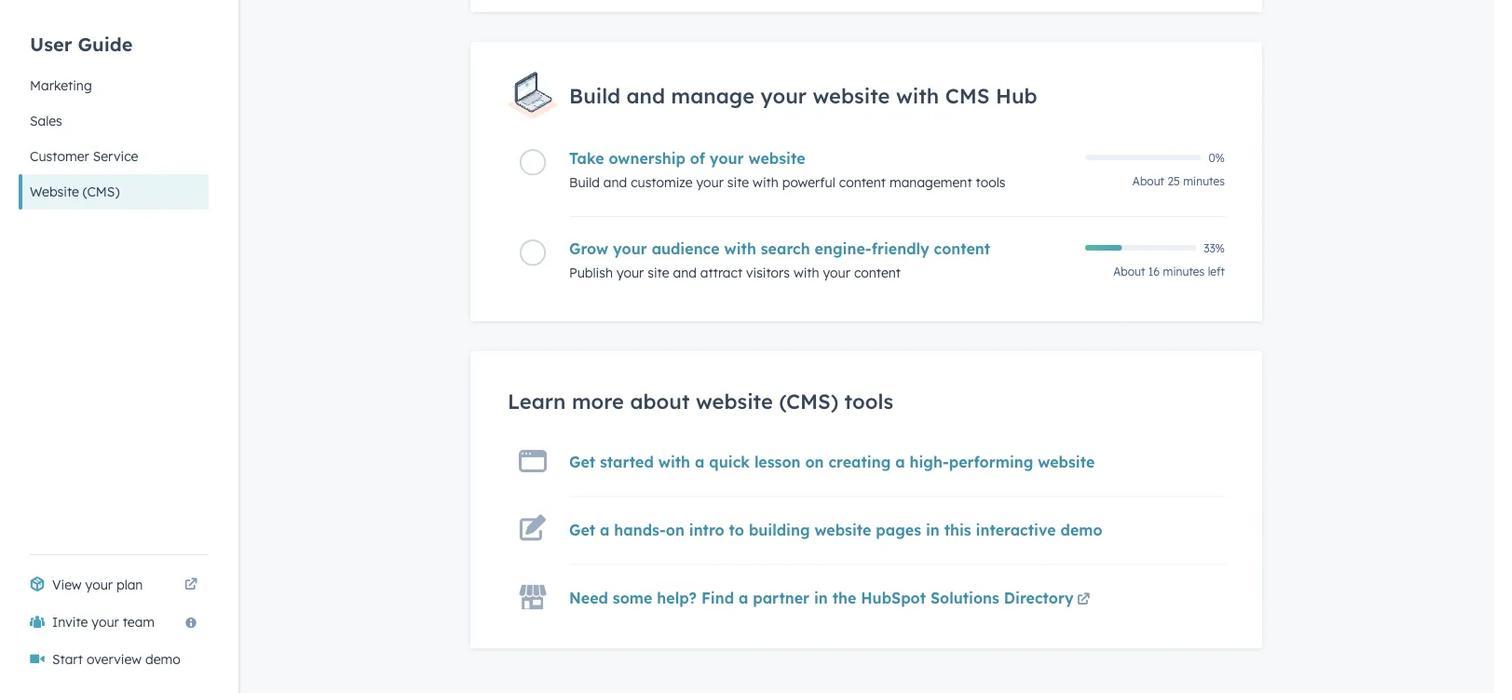 Task type: describe. For each thing, give the bounding box(es) containing it.
of
[[690, 149, 705, 168]]

search
[[761, 239, 810, 258]]

customer service button
[[19, 139, 209, 174]]

build and manage your website with cms hub
[[569, 83, 1038, 108]]

get started with a quick lesson on creating a high-performing website
[[569, 452, 1095, 471]]

more
[[572, 388, 624, 414]]

website
[[30, 184, 79, 200]]

your right grow
[[613, 239, 647, 258]]

1 horizontal spatial demo
[[1061, 520, 1103, 539]]

hands-
[[614, 520, 666, 539]]

your inside button
[[92, 614, 119, 630]]

website (cms) button
[[19, 174, 209, 210]]

and inside the take ownership of your website build and customize your site with powerful content management tools
[[604, 174, 627, 191]]

publish
[[569, 265, 613, 281]]

0 vertical spatial on
[[805, 452, 824, 471]]

25
[[1168, 174, 1180, 188]]

site inside grow your audience with search engine-friendly content publish your site and attract visitors with your content
[[648, 265, 669, 281]]

customer service
[[30, 148, 138, 164]]

some
[[613, 588, 653, 607]]

about
[[630, 388, 690, 414]]

1 link opens in a new window image from the top
[[1077, 589, 1090, 611]]

invite
[[52, 614, 88, 630]]

customer
[[30, 148, 89, 164]]

take ownership of your website build and customize your site with powerful content management tools
[[569, 149, 1006, 191]]

a left quick
[[695, 452, 705, 471]]

with down grow your audience with search engine-friendly content button
[[794, 265, 820, 281]]

intro
[[689, 520, 725, 539]]

0 horizontal spatial tools
[[845, 388, 894, 414]]

view
[[52, 577, 82, 593]]

with inside the take ownership of your website build and customize your site with powerful content management tools
[[753, 174, 779, 191]]

this
[[944, 520, 971, 539]]

directory
[[1004, 588, 1074, 607]]

performing
[[949, 452, 1034, 471]]

find
[[702, 588, 734, 607]]

view your plan
[[52, 577, 143, 593]]

website (cms)
[[30, 184, 120, 200]]

creating
[[829, 452, 891, 471]]

need some help? find a partner in the hubspot solutions directory
[[569, 588, 1074, 607]]

1 vertical spatial (cms)
[[779, 388, 839, 414]]

2 link opens in a new window image from the top
[[1077, 593, 1090, 606]]

website up quick
[[696, 388, 773, 414]]

user guide views element
[[19, 0, 209, 210]]

powerful
[[782, 174, 836, 191]]

building
[[749, 520, 810, 539]]

friendly
[[872, 239, 929, 258]]

hubspot
[[861, 588, 926, 607]]

a right find
[[739, 588, 748, 607]]

grow your audience with search engine-friendly content publish your site and attract visitors with your content
[[569, 239, 990, 281]]

your right manage
[[761, 83, 807, 108]]

your left plan
[[85, 577, 113, 593]]

learn
[[508, 388, 566, 414]]

sales
[[30, 113, 62, 129]]

and inside grow your audience with search engine-friendly content publish your site and attract visitors with your content
[[673, 265, 697, 281]]

get for get started with a quick lesson on creating a high-performing website
[[569, 452, 595, 471]]

start overview demo link
[[19, 641, 209, 678]]

a left hands-
[[600, 520, 610, 539]]

team
[[123, 614, 155, 630]]

solutions
[[931, 588, 1000, 607]]

management
[[890, 174, 972, 191]]

website inside the take ownership of your website build and customize your site with powerful content management tools
[[749, 149, 805, 168]]

interactive
[[976, 520, 1056, 539]]

invite your team button
[[19, 604, 209, 641]]

build inside the take ownership of your website build and customize your site with powerful content management tools
[[569, 174, 600, 191]]

16
[[1148, 265, 1160, 279]]

about 25 minutes
[[1133, 174, 1225, 188]]

user guide
[[30, 32, 133, 55]]

need some help? find a partner in the hubspot solutions directory link
[[569, 588, 1093, 611]]

about for grow your audience with search engine-friendly content
[[1113, 265, 1145, 279]]

marketing
[[30, 77, 92, 94]]

started
[[600, 452, 654, 471]]

audience
[[652, 239, 720, 258]]

2 vertical spatial content
[[854, 265, 901, 281]]

0 horizontal spatial on
[[666, 520, 685, 539]]

your right publish
[[617, 265, 644, 281]]

with left cms in the top of the page
[[896, 83, 939, 108]]

tools inside the take ownership of your website build and customize your site with powerful content management tools
[[976, 174, 1006, 191]]

demo inside "link"
[[145, 651, 181, 668]]

need
[[569, 588, 608, 607]]

0 vertical spatial and
[[626, 83, 665, 108]]

1 link opens in a new window image from the top
[[184, 574, 198, 596]]

(cms) inside button
[[83, 184, 120, 200]]



Task type: locate. For each thing, give the bounding box(es) containing it.
content down friendly
[[854, 265, 901, 281]]

1 horizontal spatial site
[[727, 174, 749, 191]]

cms
[[945, 83, 990, 108]]

invite your team
[[52, 614, 155, 630]]

your left the "team"
[[92, 614, 119, 630]]

1 vertical spatial minutes
[[1163, 265, 1205, 279]]

link opens in a new window image
[[1077, 589, 1090, 611], [1077, 593, 1090, 606]]

tools
[[976, 174, 1006, 191], [845, 388, 894, 414]]

0 horizontal spatial demo
[[145, 651, 181, 668]]

0 horizontal spatial (cms)
[[83, 184, 120, 200]]

site down audience
[[648, 265, 669, 281]]

2 build from the top
[[569, 174, 600, 191]]

and up ownership
[[626, 83, 665, 108]]

demo right interactive
[[1061, 520, 1103, 539]]

content inside the take ownership of your website build and customize your site with powerful content management tools
[[839, 174, 886, 191]]

quick
[[709, 452, 750, 471]]

grow
[[569, 239, 608, 258]]

0 vertical spatial in
[[926, 520, 940, 539]]

0 vertical spatial demo
[[1061, 520, 1103, 539]]

start overview demo
[[52, 651, 181, 668]]

0 vertical spatial about
[[1133, 174, 1165, 188]]

1 vertical spatial about
[[1113, 265, 1145, 279]]

view your plan link
[[19, 566, 209, 604]]

0%
[[1209, 150, 1225, 164]]

website right performing
[[1038, 452, 1095, 471]]

website up powerful
[[749, 149, 805, 168]]

(cms)
[[83, 184, 120, 200], [779, 388, 839, 414]]

attract
[[700, 265, 743, 281]]

site inside the take ownership of your website build and customize your site with powerful content management tools
[[727, 174, 749, 191]]

1 vertical spatial content
[[934, 239, 990, 258]]

1 vertical spatial get
[[569, 520, 595, 539]]

demo
[[1061, 520, 1103, 539], [145, 651, 181, 668]]

on
[[805, 452, 824, 471], [666, 520, 685, 539]]

about 16 minutes left
[[1113, 265, 1225, 279]]

get left started
[[569, 452, 595, 471]]

a left high- on the right
[[895, 452, 905, 471]]

2 vertical spatial and
[[673, 265, 697, 281]]

and
[[626, 83, 665, 108], [604, 174, 627, 191], [673, 265, 697, 281]]

1 build from the top
[[569, 83, 620, 108]]

get a hands-on intro to building website pages in this interactive demo
[[569, 520, 1103, 539]]

site left powerful
[[727, 174, 749, 191]]

1 vertical spatial build
[[569, 174, 600, 191]]

left
[[1208, 265, 1225, 279]]

service
[[93, 148, 138, 164]]

1 horizontal spatial tools
[[976, 174, 1006, 191]]

1 vertical spatial on
[[666, 520, 685, 539]]

with up attract
[[724, 239, 756, 258]]

0 vertical spatial site
[[727, 174, 749, 191]]

0 vertical spatial minutes
[[1183, 174, 1225, 188]]

get for get a hands-on intro to building website pages in this interactive demo
[[569, 520, 595, 539]]

with right started
[[658, 452, 690, 471]]

website
[[813, 83, 890, 108], [749, 149, 805, 168], [696, 388, 773, 414], [1038, 452, 1095, 471], [815, 520, 872, 539]]

0 vertical spatial build
[[569, 83, 620, 108]]

1 vertical spatial in
[[814, 588, 828, 607]]

in left the
[[814, 588, 828, 607]]

your right of
[[710, 149, 744, 168]]

1 vertical spatial and
[[604, 174, 627, 191]]

user
[[30, 32, 72, 55]]

with
[[896, 83, 939, 108], [753, 174, 779, 191], [724, 239, 756, 258], [794, 265, 820, 281], [658, 452, 690, 471]]

take ownership of your website button
[[569, 149, 1074, 168]]

minutes for take ownership of your website
[[1183, 174, 1225, 188]]

0 vertical spatial tools
[[976, 174, 1006, 191]]

(cms) up get started with a quick lesson on creating a high-performing website
[[779, 388, 839, 414]]

website up take ownership of your website button
[[813, 83, 890, 108]]

minutes right 16
[[1163, 265, 1205, 279]]

0 vertical spatial content
[[839, 174, 886, 191]]

about for take ownership of your website
[[1133, 174, 1165, 188]]

with left powerful
[[753, 174, 779, 191]]

partner
[[753, 588, 810, 607]]

overview
[[87, 651, 142, 668]]

33%
[[1204, 241, 1225, 255]]

0 horizontal spatial site
[[648, 265, 669, 281]]

get a hands-on intro to building website pages in this interactive demo link
[[569, 520, 1103, 539]]

high-
[[910, 452, 949, 471]]

get started with a quick lesson on creating a high-performing website link
[[569, 452, 1095, 471]]

hub
[[996, 83, 1038, 108]]

0 vertical spatial (cms)
[[83, 184, 120, 200]]

ownership
[[609, 149, 686, 168]]

and down audience
[[673, 265, 697, 281]]

sales button
[[19, 103, 209, 139]]

a
[[695, 452, 705, 471], [895, 452, 905, 471], [600, 520, 610, 539], [739, 588, 748, 607]]

start
[[52, 651, 83, 668]]

help?
[[657, 588, 697, 607]]

take
[[569, 149, 604, 168]]

0 horizontal spatial in
[[814, 588, 828, 607]]

build
[[569, 83, 620, 108], [569, 174, 600, 191]]

on right lesson
[[805, 452, 824, 471]]

get left hands-
[[569, 520, 595, 539]]

learn more about website (cms) tools
[[508, 388, 894, 414]]

about
[[1133, 174, 1165, 188], [1113, 265, 1145, 279]]

tools up creating
[[845, 388, 894, 414]]

pages
[[876, 520, 921, 539]]

[object object] complete progress bar
[[1085, 245, 1122, 251]]

link opens in a new window image
[[184, 574, 198, 596], [184, 579, 198, 592]]

content down take ownership of your website button
[[839, 174, 886, 191]]

minutes
[[1183, 174, 1225, 188], [1163, 265, 1205, 279]]

website left pages
[[815, 520, 872, 539]]

1 horizontal spatial on
[[805, 452, 824, 471]]

1 vertical spatial demo
[[145, 651, 181, 668]]

about left 25
[[1133, 174, 1165, 188]]

minutes for grow your audience with search engine-friendly content
[[1163, 265, 1205, 279]]

1 get from the top
[[569, 452, 595, 471]]

plan
[[116, 577, 143, 593]]

content right friendly
[[934, 239, 990, 258]]

manage
[[671, 83, 755, 108]]

2 link opens in a new window image from the top
[[184, 579, 198, 592]]

guide
[[78, 32, 133, 55]]

(cms) down customer service button
[[83, 184, 120, 200]]

get
[[569, 452, 595, 471], [569, 520, 595, 539]]

your
[[761, 83, 807, 108], [710, 149, 744, 168], [696, 174, 724, 191], [613, 239, 647, 258], [617, 265, 644, 281], [823, 265, 851, 281], [85, 577, 113, 593], [92, 614, 119, 630]]

1 vertical spatial site
[[648, 265, 669, 281]]

lesson
[[755, 452, 801, 471]]

customize
[[631, 174, 693, 191]]

1 horizontal spatial (cms)
[[779, 388, 839, 414]]

your down engine-
[[823, 265, 851, 281]]

2 get from the top
[[569, 520, 595, 539]]

demo down the "team"
[[145, 651, 181, 668]]

content
[[839, 174, 886, 191], [934, 239, 990, 258], [854, 265, 901, 281]]

grow your audience with search engine-friendly content button
[[569, 239, 1074, 258]]

to
[[729, 520, 744, 539]]

build up take
[[569, 83, 620, 108]]

the
[[833, 588, 857, 607]]

your down of
[[696, 174, 724, 191]]

build down take
[[569, 174, 600, 191]]

about left 16
[[1113, 265, 1145, 279]]

1 vertical spatial tools
[[845, 388, 894, 414]]

on left intro
[[666, 520, 685, 539]]

and down take
[[604, 174, 627, 191]]

0 vertical spatial get
[[569, 452, 595, 471]]

minutes down 0%
[[1183, 174, 1225, 188]]

1 horizontal spatial in
[[926, 520, 940, 539]]

site
[[727, 174, 749, 191], [648, 265, 669, 281]]

visitors
[[746, 265, 790, 281]]

in left this at the bottom
[[926, 520, 940, 539]]

tools right the management
[[976, 174, 1006, 191]]

engine-
[[815, 239, 872, 258]]

marketing button
[[19, 68, 209, 103]]



Task type: vqa. For each thing, say whether or not it's contained in the screenshot.
the bottommost caret image
no



